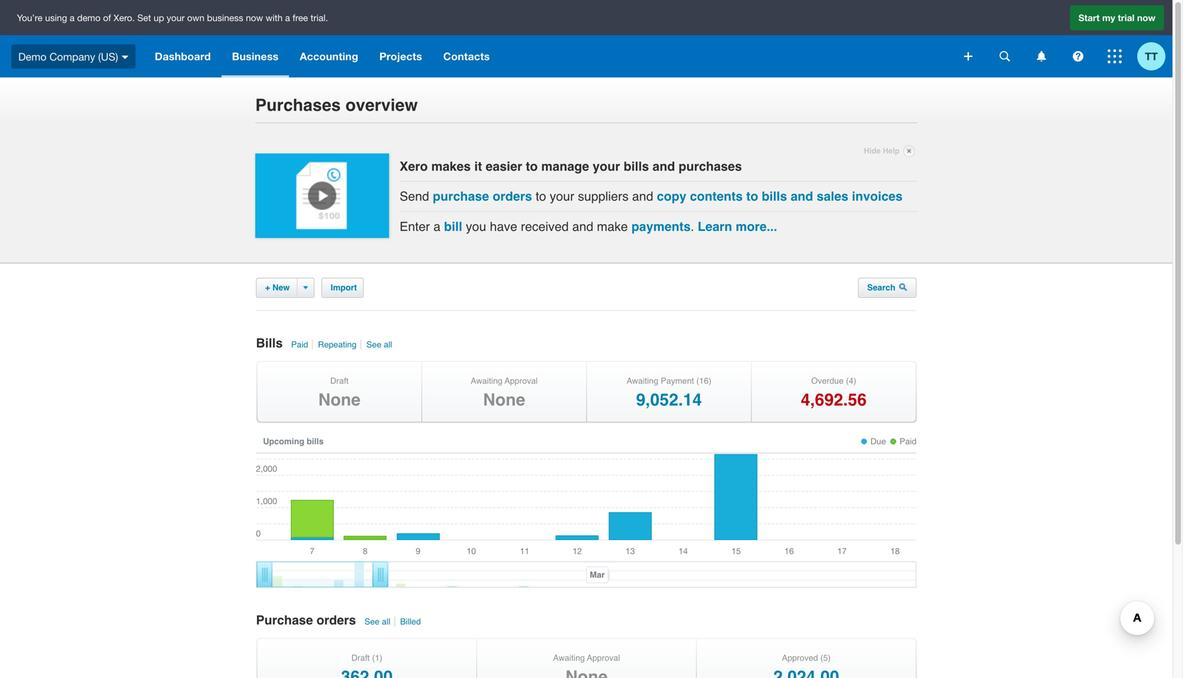 Task type: locate. For each thing, give the bounding box(es) containing it.
bills up more...
[[762, 189, 788, 204]]

+ new
[[265, 283, 290, 293]]

0 vertical spatial see all link
[[365, 340, 396, 350]]

start my trial now
[[1079, 12, 1156, 23]]

1 horizontal spatial none
[[483, 390, 526, 410]]

purchase orders link
[[433, 189, 532, 204]]

xero
[[400, 159, 428, 174]]

received
[[521, 219, 569, 234]]

draft
[[330, 376, 349, 386], [352, 654, 370, 663]]

see all
[[367, 340, 392, 350], [365, 617, 391, 627]]

draft for (1)
[[352, 654, 370, 663]]

learn
[[698, 219, 733, 234]]

draft down "repeating" link
[[330, 376, 349, 386]]

1 vertical spatial bills
[[762, 189, 788, 204]]

of
[[103, 12, 111, 23]]

2 horizontal spatial a
[[434, 219, 441, 234]]

0 horizontal spatial a
[[70, 12, 75, 23]]

0 horizontal spatial none
[[318, 390, 361, 410]]

approval
[[505, 376, 538, 386], [587, 654, 620, 663]]

1 horizontal spatial now
[[1138, 12, 1156, 23]]

orders up draft          (1)
[[317, 613, 356, 628]]

4,692.56
[[801, 390, 867, 410]]

0 vertical spatial see all
[[367, 340, 392, 350]]

using
[[45, 12, 67, 23]]

business
[[232, 50, 279, 63]]

(16)
[[697, 376, 712, 386]]

now right the trial
[[1138, 12, 1156, 23]]

2 vertical spatial your
[[550, 189, 575, 204]]

see right "repeating" link
[[367, 340, 382, 350]]

1 horizontal spatial svg image
[[1108, 49, 1122, 63]]

payments
[[632, 219, 691, 234]]

purchase
[[256, 613, 313, 628]]

billed link
[[399, 617, 425, 627]]

approval inside awaiting approval none
[[505, 376, 538, 386]]

contacts button
[[433, 35, 501, 78]]

0 horizontal spatial svg image
[[122, 55, 129, 59]]

projects
[[380, 50, 422, 63]]

see all link left billed at bottom left
[[363, 617, 395, 627]]

help
[[883, 147, 900, 155]]

banner
[[0, 0, 1173, 78]]

you
[[466, 219, 487, 234]]

a left free
[[285, 12, 290, 23]]

demo
[[77, 12, 101, 23]]

awaiting approval link
[[477, 639, 697, 679]]

your
[[167, 12, 185, 23], [593, 159, 621, 174], [550, 189, 575, 204]]

contents
[[690, 189, 743, 204]]

repeating
[[318, 340, 357, 350]]

see all right "repeating" link
[[367, 340, 392, 350]]

svg image
[[1000, 51, 1011, 62], [1038, 51, 1047, 62], [1073, 51, 1084, 62], [965, 52, 973, 61]]

make
[[597, 219, 628, 234]]

0 vertical spatial paid
[[291, 340, 308, 350]]

see all left billed at bottom left
[[365, 617, 391, 627]]

0 horizontal spatial now
[[246, 12, 263, 23]]

and left the sales
[[791, 189, 814, 204]]

trial
[[1118, 12, 1135, 23]]

free
[[293, 12, 308, 23]]

awaiting payment          (16) 9,052.14
[[627, 376, 712, 410]]

2 now from the left
[[1138, 12, 1156, 23]]

0 horizontal spatial bills
[[307, 437, 324, 447]]

see all link right "repeating" link
[[365, 340, 396, 350]]

0 horizontal spatial draft
[[330, 376, 349, 386]]

awaiting inside awaiting approval none
[[471, 376, 503, 386]]

bills right upcoming
[[307, 437, 324, 447]]

1 horizontal spatial your
[[550, 189, 575, 204]]

see
[[367, 340, 382, 350], [365, 617, 380, 627]]

orders down 'easier'
[[493, 189, 532, 204]]

accounting
[[300, 50, 358, 63]]

now left the with
[[246, 12, 263, 23]]

1 vertical spatial draft
[[352, 654, 370, 663]]

bill link
[[444, 219, 463, 234]]

purchases
[[679, 159, 742, 174]]

draft left (1)
[[352, 654, 370, 663]]

bill
[[444, 219, 463, 234]]

0 horizontal spatial your
[[167, 12, 185, 23]]

0 horizontal spatial awaiting
[[471, 376, 503, 386]]

svg image right (us)
[[122, 55, 129, 59]]

svg image
[[1108, 49, 1122, 63], [122, 55, 129, 59]]

awaiting
[[471, 376, 503, 386], [627, 376, 659, 386], [553, 654, 585, 663]]

1 vertical spatial orders
[[317, 613, 356, 628]]

a left bill link
[[434, 219, 441, 234]]

0 horizontal spatial approval
[[505, 376, 538, 386]]

1 vertical spatial approval
[[587, 654, 620, 663]]

1 horizontal spatial draft
[[352, 654, 370, 663]]

all right "repeating" link
[[384, 340, 392, 350]]

0 vertical spatial draft
[[330, 376, 349, 386]]

you're using a demo of xero. set up your own business now with a free trial.
[[17, 12, 328, 23]]

all left billed at bottom left
[[382, 617, 391, 627]]

2 horizontal spatial your
[[593, 159, 621, 174]]

2 horizontal spatial awaiting
[[627, 376, 659, 386]]

0 horizontal spatial orders
[[317, 613, 356, 628]]

2 none from the left
[[483, 390, 526, 410]]

none
[[318, 390, 361, 410], [483, 390, 526, 410]]

see up draft          (1)
[[365, 617, 380, 627]]

enter
[[400, 219, 430, 234]]

1 horizontal spatial paid
[[900, 437, 917, 447]]

to
[[526, 159, 538, 174], [536, 189, 547, 204], [747, 189, 759, 204]]

approval inside the awaiting approval link
[[587, 654, 620, 663]]

1 horizontal spatial orders
[[493, 189, 532, 204]]

bills
[[256, 336, 286, 350]]

paid right bills
[[291, 340, 308, 350]]

a right using
[[70, 12, 75, 23]]

1 horizontal spatial bills
[[624, 159, 649, 174]]

bills up send purchase orders to your suppliers and copy                 contents to bills and sales invoices
[[624, 159, 649, 174]]

to right 'easier'
[[526, 159, 538, 174]]

your up suppliers
[[593, 159, 621, 174]]

with
[[266, 12, 283, 23]]

my
[[1103, 12, 1116, 23]]

+
[[265, 283, 270, 293]]

banner containing dashboard
[[0, 0, 1173, 78]]

0 vertical spatial approval
[[505, 376, 538, 386]]

you're
[[17, 12, 43, 23]]

a
[[70, 12, 75, 23], [285, 12, 290, 23], [434, 219, 441, 234]]

your right up
[[167, 12, 185, 23]]

draft inside draft none
[[330, 376, 349, 386]]

2 horizontal spatial bills
[[762, 189, 788, 204]]

1 horizontal spatial approval
[[587, 654, 620, 663]]

xero.
[[114, 12, 135, 23]]

and up copy
[[653, 159, 675, 174]]

payment
[[661, 376, 694, 386]]

awaiting inside 'awaiting payment          (16) 9,052.14'
[[627, 376, 659, 386]]

dashboard link
[[144, 35, 222, 78]]

paid right due
[[900, 437, 917, 447]]

tt button
[[1138, 35, 1173, 78]]

0 horizontal spatial paid
[[291, 340, 308, 350]]

awaiting approval none
[[471, 376, 538, 410]]

import
[[331, 283, 357, 293]]

send purchase orders to your suppliers and copy                 contents to bills and sales invoices
[[400, 189, 903, 204]]

your down "manage"
[[550, 189, 575, 204]]

0 vertical spatial see
[[367, 340, 382, 350]]

draft          (1)
[[352, 654, 383, 663]]

send
[[400, 189, 429, 204]]

now
[[246, 12, 263, 23], [1138, 12, 1156, 23]]

1 now from the left
[[246, 12, 263, 23]]

svg image left tt
[[1108, 49, 1122, 63]]

2 vertical spatial bills
[[307, 437, 324, 447]]

1 vertical spatial your
[[593, 159, 621, 174]]

billed
[[400, 617, 421, 627]]

hide help link
[[864, 143, 916, 159]]

sales
[[817, 189, 849, 204]]

enter a bill you have received and make payments . learn more...
[[400, 219, 778, 234]]

orders
[[493, 189, 532, 204], [317, 613, 356, 628]]

paid
[[291, 340, 308, 350], [900, 437, 917, 447]]

search image
[[900, 283, 908, 291]]



Task type: describe. For each thing, give the bounding box(es) containing it.
1 vertical spatial all
[[382, 617, 391, 627]]

import link
[[322, 278, 364, 298]]

1 horizontal spatial awaiting
[[553, 654, 585, 663]]

copy
[[657, 189, 687, 204]]

draft          (1) link
[[258, 639, 477, 679]]

have
[[490, 219, 518, 234]]

makes
[[432, 159, 471, 174]]

manage
[[542, 159, 589, 174]]

suppliers
[[578, 189, 629, 204]]

overdue
[[812, 376, 844, 386]]

0 vertical spatial your
[[167, 12, 185, 23]]

due
[[871, 437, 886, 447]]

xero makes it easier to manage your bills and purchases
[[400, 159, 742, 174]]

purchases
[[255, 96, 341, 115]]

awaiting for 9,052.14
[[627, 376, 659, 386]]

contacts
[[443, 50, 490, 63]]

new
[[273, 283, 290, 293]]

demo company (us) button
[[0, 35, 144, 78]]

.
[[691, 219, 695, 234]]

approved          (5) link
[[697, 639, 916, 679]]

start
[[1079, 12, 1100, 23]]

demo
[[18, 50, 47, 63]]

draft none
[[318, 376, 361, 410]]

purchase
[[433, 189, 489, 204]]

it
[[475, 159, 482, 174]]

svg image inside demo company (us) popup button
[[122, 55, 129, 59]]

approved          (5)
[[782, 654, 831, 663]]

search
[[868, 283, 898, 293]]

paid link
[[290, 340, 313, 350]]

approved
[[782, 654, 819, 663]]

upcoming
[[263, 437, 305, 447]]

easier
[[486, 159, 523, 174]]

demo company (us)
[[18, 50, 118, 63]]

awaiting approval
[[553, 654, 620, 663]]

approval for awaiting approval none
[[505, 376, 538, 386]]

tt
[[1146, 50, 1158, 63]]

payments link
[[632, 219, 691, 234]]

hide
[[864, 147, 881, 155]]

0 vertical spatial orders
[[493, 189, 532, 204]]

1 none from the left
[[318, 390, 361, 410]]

accounting button
[[289, 35, 369, 78]]

set
[[137, 12, 151, 23]]

to up more...
[[747, 189, 759, 204]]

overdue          (4) 4,692.56
[[801, 376, 867, 410]]

and left make
[[573, 219, 594, 234]]

business button
[[222, 35, 289, 78]]

up
[[154, 12, 164, 23]]

0 vertical spatial all
[[384, 340, 392, 350]]

awaiting for none
[[471, 376, 503, 386]]

draft for none
[[330, 376, 349, 386]]

1 vertical spatial paid
[[900, 437, 917, 447]]

purchase orders
[[256, 613, 360, 628]]

company
[[49, 50, 95, 63]]

(us)
[[98, 50, 118, 63]]

(1)
[[372, 654, 383, 663]]

own
[[187, 12, 205, 23]]

more...
[[736, 219, 778, 234]]

(5)
[[821, 654, 831, 663]]

overview
[[346, 96, 418, 115]]

1 vertical spatial see all
[[365, 617, 391, 627]]

+ new link
[[256, 278, 315, 298]]

1 vertical spatial see
[[365, 617, 380, 627]]

none inside awaiting approval none
[[483, 390, 526, 410]]

trial.
[[311, 12, 328, 23]]

projects button
[[369, 35, 433, 78]]

hide help
[[864, 147, 900, 155]]

1 horizontal spatial a
[[285, 12, 290, 23]]

repeating link
[[317, 340, 362, 350]]

to up received
[[536, 189, 547, 204]]

learn more... link
[[698, 219, 778, 234]]

search link
[[859, 278, 917, 298]]

approval for awaiting approval
[[587, 654, 620, 663]]

dashboard
[[155, 50, 211, 63]]

(4)
[[846, 376, 857, 386]]

0 vertical spatial bills
[[624, 159, 649, 174]]

copy                 contents to bills and sales invoices link
[[657, 189, 903, 204]]

business
[[207, 12, 243, 23]]

upcoming bills
[[263, 437, 324, 447]]

1 vertical spatial see all link
[[363, 617, 395, 627]]

and left copy
[[632, 189, 654, 204]]

invoices
[[852, 189, 903, 204]]



Task type: vqa. For each thing, say whether or not it's contained in the screenshot.
Awaiting Payment          (16) 9,052.14
yes



